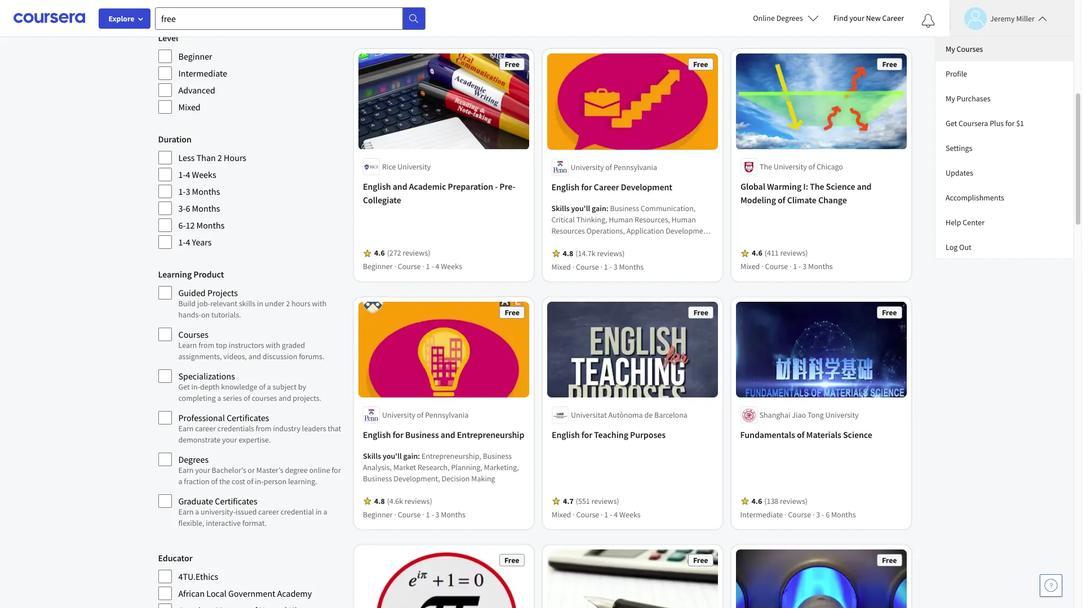 Task type: locate. For each thing, give the bounding box(es) containing it.
None search field
[[155, 7, 426, 30]]

1 horizontal spatial university of pennsylvania
[[571, 162, 657, 172]]

1 horizontal spatial degrees
[[777, 13, 803, 23]]

cost
[[232, 477, 245, 487]]

beginner · course · 1 - 3 months for (48.5k
[[363, 14, 465, 24]]

0 vertical spatial career
[[883, 13, 904, 23]]

mixed inside level "group"
[[178, 101, 201, 113]]

course for 4.7 (551 reviews)
[[576, 510, 599, 521]]

reviews) for 4.7 (551 reviews)
[[592, 497, 619, 507]]

the up global
[[760, 162, 772, 172]]

you'll up the "market"
[[383, 452, 402, 462]]

beginner down (272
[[363, 262, 393, 272]]

1 vertical spatial 4.8
[[374, 497, 385, 507]]

reviews) up 'intermediate · course · 3 - 6 months'
[[780, 497, 808, 507]]

university right tong
[[826, 411, 859, 421]]

or
[[248, 466, 255, 476]]

mixed
[[178, 101, 201, 113], [552, 262, 571, 272], [741, 262, 760, 272], [552, 510, 571, 521]]

for for english for career development
[[581, 181, 592, 193]]

english for business and entrepreneurship
[[363, 430, 524, 441]]

3
[[435, 14, 439, 24], [826, 14, 830, 24], [186, 186, 190, 197], [614, 262, 618, 272], [803, 262, 807, 272], [435, 510, 439, 521], [817, 510, 821, 521]]

1 vertical spatial degrees
[[178, 454, 209, 466]]

1 vertical spatial get
[[178, 382, 190, 392]]

the right i:
[[810, 181, 824, 193]]

in right credential
[[316, 507, 322, 518]]

product
[[194, 269, 224, 280]]

interactive
[[206, 519, 241, 529]]

beginner · course · 1 - 3 months down 4.9 (48.5k reviews)
[[363, 14, 465, 24]]

get
[[946, 118, 958, 129], [178, 382, 190, 392]]

1 down 4.6 (411 reviews)
[[793, 262, 797, 272]]

skills you'll gain : for career
[[552, 203, 610, 214]]

reviews) right the (48.5k at the left top
[[409, 0, 436, 10]]

center
[[963, 218, 985, 228]]

english for english for career development
[[552, 181, 580, 193]]

pre-
[[499, 181, 515, 193]]

1 vertical spatial 1-
[[178, 186, 186, 197]]

1- for 1-4 years
[[178, 237, 186, 248]]

weeks
[[192, 169, 216, 180], [441, 262, 462, 272], [619, 510, 641, 521]]

person
[[264, 477, 287, 487]]

in- up the completing at the left
[[191, 382, 200, 392]]

mixed for 4.7 (551 reviews)
[[552, 510, 571, 521]]

mixed down people
[[552, 262, 571, 272]]

4.9
[[374, 0, 385, 10]]

from inside learn from top instructors with graded assignments, videos, and discussion forums.
[[199, 341, 214, 351]]

0 vertical spatial certificates
[[227, 413, 269, 424]]

rice university
[[382, 162, 431, 172]]

0 vertical spatial intermediate
[[741, 14, 783, 24]]

1 human from the left
[[609, 215, 633, 225]]

career
[[195, 424, 216, 434], [258, 507, 279, 518]]

1 vertical spatial skills you'll gain :
[[363, 452, 421, 462]]

0 vertical spatial your
[[850, 13, 865, 23]]

1 for 4.6 (272 reviews)
[[426, 262, 430, 272]]

university of pennsylvania for career
[[571, 162, 657, 172]]

1 for 4.9 (48.5k reviews)
[[426, 14, 430, 24]]

mixed down 4.7
[[552, 510, 571, 521]]

mixed · course · 1 - 3 months
[[552, 262, 644, 272], [741, 262, 833, 272]]

online
[[309, 466, 330, 476]]

earn inside earn career credentials from industry leaders that demonstrate your expertise.
[[178, 424, 194, 434]]

degrees inside learning product group
[[178, 454, 209, 466]]

that
[[328, 424, 341, 434]]

1 horizontal spatial 6
[[826, 510, 830, 521]]

1 horizontal spatial with
[[312, 299, 327, 309]]

english up analysis,
[[363, 430, 391, 441]]

0 vertical spatial pennsylvania
[[614, 162, 657, 172]]

career inside earn a university-issued career credential in a flexible, interactive format.
[[258, 507, 279, 518]]

1 horizontal spatial your
[[222, 435, 237, 445]]

0 vertical spatial earn
[[178, 424, 194, 434]]

0 vertical spatial in
[[257, 299, 263, 309]]

2 beginner · course · 1 - 3 months from the top
[[363, 510, 465, 521]]

resources,
[[635, 215, 670, 225]]

1 vertical spatial 2
[[286, 299, 290, 309]]

get up the completing at the left
[[178, 382, 190, 392]]

1 for 4.7 (551 reviews)
[[604, 510, 608, 521]]

0 vertical spatial development,
[[666, 226, 713, 236]]

help center link
[[936, 210, 1074, 235]]

4.6 for collegiate
[[374, 249, 385, 259]]

of down jiao
[[797, 430, 805, 441]]

log
[[946, 242, 958, 253]]

(48.5k
[[387, 0, 407, 10]]

my purchases
[[946, 94, 991, 104]]

career up demonstrate
[[195, 424, 216, 434]]

- for 4.6 (138 reviews)
[[822, 510, 825, 521]]

0 horizontal spatial university of pennsylvania
[[382, 411, 469, 421]]

reviews) up mixed · course · 1 - 4 weeks
[[592, 497, 619, 507]]

1 vertical spatial courses
[[178, 329, 209, 341]]

help center
[[946, 218, 985, 228]]

1 for 4.6 (411 reviews)
[[793, 262, 797, 272]]

reviews) for 4.6 (272 reviews)
[[403, 249, 430, 259]]

free for fundamentals of materials science
[[882, 308, 897, 318]]

fundamentals of materials science link
[[741, 429, 902, 442]]

2 vertical spatial earn
[[178, 507, 194, 518]]

demonstrate
[[178, 435, 221, 445]]

certificates down cost on the left of page
[[215, 496, 258, 507]]

: up thinking,
[[607, 203, 609, 214]]

1 horizontal spatial development,
[[666, 226, 713, 236]]

assignments,
[[178, 352, 222, 362]]

1 horizontal spatial :
[[607, 203, 609, 214]]

with up discussion
[[266, 341, 280, 351]]

entrepreneurship,
[[421, 452, 481, 462]]

for up thinking,
[[581, 181, 592, 193]]

from up 'expertise.'
[[256, 424, 272, 434]]

earn up flexible,
[[178, 507, 194, 518]]

top
[[216, 341, 227, 351]]

with right the hours
[[312, 299, 327, 309]]

4.8 left (4.6k
[[374, 497, 385, 507]]

in- down 'master's'
[[255, 477, 264, 487]]

0 horizontal spatial from
[[199, 341, 214, 351]]

credentials
[[218, 424, 254, 434]]

0 vertical spatial career
[[195, 424, 216, 434]]

1 horizontal spatial 2
[[286, 299, 290, 309]]

log out button
[[936, 235, 1074, 259]]

science up the change
[[826, 181, 855, 193]]

course for 4.8 (4.6k reviews)
[[398, 510, 421, 521]]

free for english for teaching purposes
[[693, 308, 708, 318]]

0 horizontal spatial degrees
[[178, 454, 209, 466]]

1- for 1-3 months
[[178, 186, 186, 197]]

skills
[[239, 299, 256, 309]]

gain for business
[[403, 452, 418, 462]]

1 vertical spatial science
[[844, 430, 873, 441]]

courses
[[957, 44, 983, 54], [178, 329, 209, 341]]

reviews) down management
[[597, 249, 625, 259]]

forums.
[[299, 352, 324, 362]]

1 vertical spatial my
[[946, 94, 956, 104]]

1 down the 4.8 (4.6k reviews)
[[426, 510, 430, 521]]

0 horizontal spatial skills you'll gain :
[[363, 452, 421, 462]]

english for career development
[[552, 181, 673, 193]]

and inside get in-depth knowledge of a subject by completing a series of courses and projects.
[[279, 394, 291, 404]]

2 horizontal spatial your
[[850, 13, 865, 23]]

: for career
[[607, 203, 609, 214]]

show more
[[158, 1, 201, 12]]

for right online
[[332, 466, 341, 476]]

course down the 4.8 (4.6k reviews)
[[398, 510, 421, 521]]

3 inside duration group
[[186, 186, 190, 197]]

certificates up 'expertise.'
[[227, 413, 269, 424]]

your inside 'earn your bachelor's or master's degree online for a fraction of the cost of in-person learning.'
[[195, 466, 210, 476]]

0 horizontal spatial in
[[257, 299, 263, 309]]

mixed · course · 1 - 3 months down the 4.8 (14.7k reviews) at the right
[[552, 262, 644, 272]]

university up english for business and entrepreneurship
[[382, 411, 415, 421]]

earn inside 'earn your bachelor's or master's degree online for a fraction of the cost of in-person learning.'
[[178, 466, 194, 476]]

and inside global warming i: the science and modeling of climate change
[[857, 181, 872, 193]]

flexible,
[[178, 519, 204, 529]]

get left coursera
[[946, 118, 958, 129]]

and inside english and academic preparation - pre- collegiate
[[393, 181, 407, 193]]

4.9 (48.5k reviews)
[[374, 0, 436, 10]]

2 left the hours
[[286, 299, 290, 309]]

issued
[[236, 507, 257, 518]]

0 horizontal spatial skills
[[363, 452, 381, 462]]

skills up analysis,
[[363, 452, 381, 462]]

years
[[192, 237, 212, 248]]

beginner · course · 1 - 3 months down the 4.8 (4.6k reviews)
[[363, 510, 465, 521]]

your up fraction
[[195, 466, 210, 476]]

0 vertical spatial 2
[[218, 152, 222, 164]]

1 vertical spatial gain
[[403, 452, 418, 462]]

shanghai jiao tong university
[[760, 411, 859, 421]]

my
[[946, 44, 956, 54], [946, 94, 956, 104]]

career right new
[[883, 13, 904, 23]]

1 vertical spatial intermediate
[[178, 68, 227, 79]]

0 vertical spatial in-
[[191, 382, 200, 392]]

university up academic
[[397, 162, 431, 172]]

0 vertical spatial my
[[946, 44, 956, 54]]

reviews) for 4.6 (411 reviews)
[[780, 249, 808, 259]]

1 vertical spatial beginner · course · 1 - 3 months
[[363, 510, 465, 521]]

with
[[312, 299, 327, 309], [266, 341, 280, 351]]

build job-relevant skills in under 2 hours with hands-on tutorials.
[[178, 299, 327, 320]]

certificates for graduate certificates
[[215, 496, 258, 507]]

human down communication,
[[672, 215, 696, 225]]

the
[[219, 477, 230, 487]]

1 horizontal spatial get
[[946, 118, 958, 129]]

0 horizontal spatial :
[[418, 452, 420, 462]]

1 horizontal spatial pennsylvania
[[614, 162, 657, 172]]

courses up profile
[[957, 44, 983, 54]]

0 vertical spatial gain
[[592, 203, 607, 214]]

degrees down demonstrate
[[178, 454, 209, 466]]

updates link
[[936, 161, 1074, 186]]

course down 4.6 (138 reviews)
[[788, 510, 811, 521]]

0 vertical spatial courses
[[957, 44, 983, 54]]

0 vertical spatial weeks
[[192, 169, 216, 180]]

1 horizontal spatial 4.8
[[563, 249, 574, 259]]

1 my from the top
[[946, 44, 956, 54]]

fundamentals
[[741, 430, 795, 441]]

global
[[741, 181, 765, 193]]

your down credentials
[[222, 435, 237, 445]]

on
[[201, 310, 210, 320]]

1 horizontal spatial skills
[[552, 203, 570, 214]]

1- down 6-
[[178, 237, 186, 248]]

0 horizontal spatial gain
[[403, 452, 418, 462]]

learning product
[[158, 269, 224, 280]]

1 vertical spatial with
[[266, 341, 280, 351]]

your for new
[[850, 13, 865, 23]]

1 beginner · course · 1 - 3 months from the top
[[363, 14, 465, 24]]

0 horizontal spatial 2
[[218, 152, 222, 164]]

2 earn from the top
[[178, 466, 194, 476]]

0 horizontal spatial development,
[[393, 474, 440, 485]]

my inside my courses link
[[946, 44, 956, 54]]

0 horizontal spatial your
[[195, 466, 210, 476]]

4.6 left (272
[[374, 249, 385, 259]]

development, down the "market"
[[393, 474, 440, 485]]

0 horizontal spatial 6
[[186, 203, 190, 214]]

career up thinking,
[[594, 181, 619, 193]]

degrees inside online degrees "dropdown button"
[[777, 13, 803, 23]]

2 vertical spatial weeks
[[619, 510, 641, 521]]

the
[[760, 162, 772, 172], [810, 181, 824, 193]]

1 vertical spatial university of pennsylvania
[[382, 411, 469, 421]]

4.6 for modeling
[[752, 249, 762, 259]]

free for english for business and entrepreneurship
[[505, 308, 520, 318]]

0 horizontal spatial with
[[266, 341, 280, 351]]

1 vertical spatial in
[[316, 507, 322, 518]]

mixed down the advanced
[[178, 101, 201, 113]]

1 mixed · course · 1 - 3 months from the left
[[552, 262, 644, 272]]

course down (14.7k
[[576, 262, 599, 272]]

get in-depth knowledge of a subject by completing a series of courses and projects.
[[178, 382, 322, 404]]

1 down 4.6 (272 reviews)
[[426, 262, 430, 272]]

reviews) for 4.6 (138 reviews)
[[780, 497, 808, 507]]

duration
[[158, 134, 192, 145]]

gain up thinking,
[[592, 203, 607, 214]]

2 vertical spatial intermediate
[[741, 510, 783, 521]]

2 vertical spatial 1-
[[178, 237, 186, 248]]

1 vertical spatial development,
[[393, 474, 440, 485]]

pennsylvania up the english for career development link
[[614, 162, 657, 172]]

0 vertical spatial with
[[312, 299, 327, 309]]

- for 4.6 (411 reviews)
[[799, 262, 801, 272]]

1 horizontal spatial in
[[316, 507, 322, 518]]

in inside build job-relevant skills in under 2 hours with hands-on tutorials.
[[257, 299, 263, 309]]

4.6 left (411
[[752, 249, 762, 259]]

your right the find
[[850, 13, 865, 23]]

- for 4.9 (48.5k reviews)
[[431, 14, 434, 24]]

science
[[826, 181, 855, 193], [844, 430, 873, 441]]

1 horizontal spatial career
[[258, 507, 279, 518]]

relevant
[[210, 299, 237, 309]]

2 1- from the top
[[178, 186, 186, 197]]

beginner down '4.9'
[[363, 14, 393, 24]]

academy
[[277, 589, 312, 600]]

english up critical
[[552, 181, 580, 193]]

for for english for teaching purposes
[[581, 430, 592, 441]]

get for get in-depth knowledge of a subject by completing a series of courses and projects.
[[178, 382, 190, 392]]

a left fraction
[[178, 477, 182, 487]]

new
[[866, 13, 881, 23]]

course for 4.6 (272 reviews)
[[398, 262, 421, 272]]

for down universitat
[[581, 430, 592, 441]]

university of pennsylvania
[[571, 162, 657, 172], [382, 411, 469, 421]]

: up research,
[[418, 452, 420, 462]]

earn up fraction
[[178, 466, 194, 476]]

0 horizontal spatial courses
[[178, 329, 209, 341]]

2 right than
[[218, 152, 222, 164]]

1 vertical spatial you'll
[[383, 452, 402, 462]]

get inside get coursera plus for $1 link
[[946, 118, 958, 129]]

4.8 for english for business and entrepreneurship
[[374, 497, 385, 507]]

in right the "skills"
[[257, 299, 263, 309]]

i:
[[803, 181, 808, 193]]

reviews) right (411
[[780, 249, 808, 259]]

skills
[[552, 203, 570, 214], [363, 452, 381, 462]]

weeks for english and academic preparation - pre- collegiate
[[441, 262, 462, 272]]

1 vertical spatial 6
[[826, 510, 830, 521]]

your for bachelor's
[[195, 466, 210, 476]]

1 vertical spatial skills
[[363, 452, 381, 462]]

course down 4.6 (411 reviews)
[[765, 262, 788, 272]]

for left $1
[[1006, 118, 1015, 129]]

english for english and academic preparation - pre- collegiate
[[363, 181, 391, 193]]

build
[[178, 299, 196, 309]]

gain up the "market"
[[403, 452, 418, 462]]

african
[[178, 589, 205, 600]]

of left chicago
[[809, 162, 815, 172]]

collegiate
[[363, 195, 401, 206]]

degrees right online
[[777, 13, 803, 23]]

get coursera plus for $1
[[946, 118, 1025, 129]]

1- down the less
[[178, 169, 186, 180]]

0 horizontal spatial the
[[760, 162, 772, 172]]

4.6 (272 reviews)
[[374, 249, 430, 259]]

4.8 down people
[[563, 249, 574, 259]]

0 vertical spatial from
[[199, 341, 214, 351]]

1 vertical spatial in-
[[255, 477, 264, 487]]

intermediate · course · 1 - 3 months
[[741, 14, 856, 24]]

2 my from the top
[[946, 94, 956, 104]]

1- up 3-
[[178, 186, 186, 197]]

thinking,
[[577, 215, 608, 225]]

shanghai
[[760, 411, 791, 421]]

a right credential
[[324, 507, 328, 518]]

1 horizontal spatial in-
[[255, 477, 264, 487]]

1 horizontal spatial the
[[810, 181, 824, 193]]

1 vertical spatial certificates
[[215, 496, 258, 507]]

course for 4.8 (14.7k reviews)
[[576, 262, 599, 272]]

english inside english and academic preparation - pre- collegiate
[[363, 181, 391, 193]]

beginner for 4.9 (48.5k reviews)
[[363, 14, 393, 24]]

for up the "market"
[[393, 430, 403, 441]]

0 vertical spatial get
[[946, 118, 958, 129]]

1 vertical spatial weeks
[[441, 262, 462, 272]]

earn up demonstrate
[[178, 424, 194, 434]]

0 vertical spatial you'll
[[571, 203, 591, 214]]

my left purchases
[[946, 94, 956, 104]]

0 vertical spatial skills you'll gain :
[[552, 203, 610, 214]]

0 vertical spatial 4.8
[[563, 249, 574, 259]]

What do you want to learn? text field
[[155, 7, 403, 30]]

of down warming
[[778, 195, 785, 206]]

with inside learn from top instructors with graded assignments, videos, and discussion forums.
[[266, 341, 280, 351]]

0 horizontal spatial weeks
[[192, 169, 216, 180]]

my inside my purchases link
[[946, 94, 956, 104]]

entrepreneurship, business analysis, market research, planning, marketing, business development, decision making
[[363, 452, 519, 485]]

academic
[[409, 181, 446, 193]]

courses down hands-
[[178, 329, 209, 341]]

advanced
[[178, 85, 215, 96]]

intermediate inside level "group"
[[178, 68, 227, 79]]

1 vertical spatial earn
[[178, 466, 194, 476]]

1 for 4.8 (4.6k reviews)
[[426, 510, 430, 521]]

0 horizontal spatial you'll
[[383, 452, 402, 462]]

1 vertical spatial from
[[256, 424, 272, 434]]

educator group
[[158, 552, 343, 609]]

a up courses
[[267, 382, 271, 392]]

3 earn from the top
[[178, 507, 194, 518]]

reviews) right (4.6k
[[405, 497, 432, 507]]

beginner
[[363, 14, 393, 24], [178, 51, 212, 62], [363, 262, 393, 272], [363, 510, 393, 521]]

1 horizontal spatial human
[[672, 215, 696, 225]]

0 horizontal spatial pennsylvania
[[425, 411, 469, 421]]

jeremy miller button
[[950, 7, 1048, 30]]

career
[[883, 13, 904, 23], [594, 181, 619, 193]]

your inside earn career credentials from industry leaders that demonstrate your expertise.
[[222, 435, 237, 445]]

and inside learn from top instructors with graded assignments, videos, and discussion forums.
[[249, 352, 261, 362]]

0 vertical spatial science
[[826, 181, 855, 193]]

3 1- from the top
[[178, 237, 186, 248]]

0 horizontal spatial career
[[594, 181, 619, 193]]

level
[[158, 32, 178, 43]]

science right materials
[[844, 430, 873, 441]]

1 vertical spatial the
[[810, 181, 824, 193]]

1 horizontal spatial weeks
[[441, 262, 462, 272]]

0 horizontal spatial 4.8
[[374, 497, 385, 507]]

jeremy
[[991, 13, 1015, 23]]

0 vertical spatial :
[[607, 203, 609, 214]]

barcelona
[[654, 411, 688, 421]]

preparation
[[448, 181, 493, 193]]

earn inside earn a university-issued career credential in a flexible, interactive format.
[[178, 507, 194, 518]]

0 vertical spatial beginner · course · 1 - 3 months
[[363, 14, 465, 24]]

coursera image
[[14, 9, 85, 27]]

tutorials.
[[211, 310, 241, 320]]

english up collegiate
[[363, 181, 391, 193]]

skills you'll gain : up the "market"
[[363, 452, 421, 462]]

mixed · course · 1 - 3 months down 4.6 (411 reviews)
[[741, 262, 833, 272]]

1 1- from the top
[[178, 169, 186, 180]]

1 vertical spatial career
[[258, 507, 279, 518]]

english down universitat
[[552, 430, 580, 441]]

1 horizontal spatial from
[[256, 424, 272, 434]]

for
[[1006, 118, 1015, 129], [581, 181, 592, 193], [393, 430, 403, 441], [581, 430, 592, 441], [332, 466, 341, 476]]

1 vertical spatial :
[[418, 452, 420, 462]]

1 horizontal spatial you'll
[[571, 203, 591, 214]]

mixed down 4.6 (411 reviews)
[[741, 262, 760, 272]]

1 earn from the top
[[178, 424, 194, 434]]

with inside build job-relevant skills in under 2 hours with hands-on tutorials.
[[312, 299, 327, 309]]

human up operations,
[[609, 215, 633, 225]]

purposes
[[630, 430, 666, 441]]

earn
[[178, 424, 194, 434], [178, 466, 194, 476], [178, 507, 194, 518]]

course down 4.7 (551 reviews) at the right bottom of the page
[[576, 510, 599, 521]]

from
[[199, 341, 214, 351], [256, 424, 272, 434]]

university of pennsylvania up english for business and entrepreneurship
[[382, 411, 469, 421]]

a inside 'earn your bachelor's or master's degree online for a fraction of the cost of in-person learning.'
[[178, 477, 182, 487]]

beginner up the advanced
[[178, 51, 212, 62]]

help
[[946, 218, 962, 228]]

2 mixed · course · 1 - 3 months from the left
[[741, 262, 833, 272]]

0 vertical spatial skills
[[552, 203, 570, 214]]

course for 4.6 (411 reviews)
[[765, 262, 788, 272]]

get inside get in-depth knowledge of a subject by completing a series of courses and projects.
[[178, 382, 190, 392]]

1 horizontal spatial skills you'll gain :
[[552, 203, 610, 214]]



Task type: vqa. For each thing, say whether or not it's contained in the screenshot.
in inside Earn a university-issued career credential in a flexible, interactive format.
yes



Task type: describe. For each thing, give the bounding box(es) containing it.
the inside global warming i: the science and modeling of climate change
[[810, 181, 824, 193]]

of left the
[[211, 477, 218, 487]]

the university of chicago
[[760, 162, 843, 172]]

english and academic preparation - pre- collegiate
[[363, 181, 515, 206]]

materials
[[807, 430, 842, 441]]

- for 4.8 (14.7k reviews)
[[610, 262, 612, 272]]

english for english for business and entrepreneurship
[[363, 430, 391, 441]]

weeks inside duration group
[[192, 169, 216, 180]]

miller
[[1017, 13, 1035, 23]]

for for english for business and entrepreneurship
[[393, 430, 403, 441]]

hours
[[224, 152, 246, 164]]

knowledge
[[221, 382, 257, 392]]

my purchases link
[[936, 86, 1074, 111]]

intermediate for intermediate · course · 1 - 3 months
[[741, 14, 783, 24]]

research,
[[418, 463, 449, 473]]

a left series
[[217, 394, 221, 404]]

2 human from the left
[[672, 215, 696, 225]]

videos,
[[224, 352, 247, 362]]

instructors
[[229, 341, 264, 351]]

development, inside entrepreneurship, business analysis, market research, planning, marketing, business development, decision making
[[393, 474, 440, 485]]

resources
[[552, 226, 585, 236]]

duration group
[[158, 133, 343, 250]]

pennsylvania for and
[[425, 411, 469, 421]]

development
[[621, 181, 673, 193]]

english for teaching purposes link
[[552, 429, 714, 442]]

of up courses
[[259, 382, 266, 392]]

pennsylvania for development
[[614, 162, 657, 172]]

and inside english for business and entrepreneurship link
[[441, 430, 455, 441]]

1-4 years
[[178, 237, 212, 248]]

degree
[[285, 466, 308, 476]]

1 vertical spatial career
[[594, 181, 619, 193]]

you'll for business
[[383, 452, 402, 462]]

beginner for 4.8 (4.6k reviews)
[[363, 510, 393, 521]]

development, inside business communication, critical thinking, human resources, human resources operations, application development, people management
[[666, 226, 713, 236]]

courses
[[252, 394, 277, 404]]

intermediate for intermediate · course · 3 - 6 months
[[741, 510, 783, 521]]

by
[[298, 382, 306, 392]]

autònoma
[[608, 411, 643, 421]]

rice
[[382, 162, 396, 172]]

university-
[[201, 507, 236, 518]]

science inside global warming i: the science and modeling of climate change
[[826, 181, 855, 193]]

of inside 'fundamentals of materials science' "link"
[[797, 430, 805, 441]]

series
[[223, 394, 242, 404]]

show notifications image
[[922, 14, 935, 28]]

my for my purchases
[[946, 94, 956, 104]]

earn for degrees
[[178, 466, 194, 476]]

mixed for 4.6 (411 reviews)
[[741, 262, 760, 272]]

african local government academy
[[178, 589, 312, 600]]

intermediate for intermediate
[[178, 68, 227, 79]]

hours
[[292, 299, 311, 309]]

beginner · course · 1 - 4 weeks
[[363, 262, 462, 272]]

reviews) for 4.8 (14.7k reviews)
[[597, 249, 625, 259]]

skills for english for career development
[[552, 203, 570, 214]]

a up flexible,
[[195, 507, 199, 518]]

english for career development link
[[552, 180, 714, 194]]

weeks for english for teaching purposes
[[619, 510, 641, 521]]

earn a university-issued career credential in a flexible, interactive format.
[[178, 507, 328, 529]]

guided
[[178, 288, 206, 299]]

- for 4.6 (272 reviews)
[[431, 262, 434, 272]]

career inside earn career credentials from industry leaders that demonstrate your expertise.
[[195, 424, 216, 434]]

less than 2 hours
[[178, 152, 246, 164]]

help center image
[[1045, 580, 1058, 593]]

6-
[[178, 220, 186, 231]]

learning product group
[[158, 268, 343, 534]]

accomplishments link
[[936, 186, 1074, 210]]

earn for graduate certificates
[[178, 507, 194, 518]]

certificates for professional certificates
[[227, 413, 269, 424]]

of down or
[[247, 477, 253, 487]]

0 vertical spatial the
[[760, 162, 772, 172]]

$1
[[1017, 118, 1025, 129]]

courses inside learning product group
[[178, 329, 209, 341]]

analysis,
[[363, 463, 392, 473]]

skills you'll gain : for business
[[363, 452, 421, 462]]

earn your bachelor's or master's degree online for a fraction of the cost of in-person learning.
[[178, 466, 341, 487]]

university up warming
[[774, 162, 807, 172]]

of up english for business and entrepreneurship
[[417, 411, 423, 421]]

bachelor's
[[212, 466, 246, 476]]

4.6 (411 reviews)
[[752, 249, 808, 259]]

my for my courses
[[946, 44, 956, 54]]

de
[[644, 411, 653, 421]]

beginner for 4.6 (272 reviews)
[[363, 262, 393, 272]]

in- inside get in-depth knowledge of a subject by completing a series of courses and projects.
[[191, 382, 200, 392]]

business up research,
[[405, 430, 439, 441]]

earn career credentials from industry leaders that demonstrate your expertise.
[[178, 424, 341, 445]]

skills for english for business and entrepreneurship
[[363, 452, 381, 462]]

- for 4.8 (4.6k reviews)
[[431, 510, 434, 521]]

4.8 (4.6k reviews)
[[374, 497, 432, 507]]

making
[[471, 474, 495, 485]]

in- inside 'earn your bachelor's or master's degree online for a fraction of the cost of in-person learning.'
[[255, 477, 264, 487]]

course for 4.6 (138 reviews)
[[788, 510, 811, 521]]

depth
[[200, 382, 220, 392]]

mixed · course · 1 - 3 months for (14.7k
[[552, 262, 644, 272]]

course right online
[[788, 14, 811, 24]]

4.6 left (138
[[752, 497, 762, 507]]

english for english for teaching purposes
[[552, 430, 580, 441]]

6-12 months
[[178, 220, 225, 231]]

mixed · course · 1 - 4 weeks
[[552, 510, 641, 521]]

decision
[[442, 474, 470, 485]]

4.8 (14.7k reviews)
[[563, 249, 625, 259]]

4.8 for english for career development
[[563, 249, 574, 259]]

show more button
[[158, 0, 201, 13]]

mixed · course · 1 - 3 months for (411
[[741, 262, 833, 272]]

out
[[960, 242, 972, 253]]

tong
[[808, 411, 824, 421]]

earn for professional certificates
[[178, 424, 194, 434]]

science inside "link"
[[844, 430, 873, 441]]

purchases
[[957, 94, 991, 104]]

you'll for career
[[571, 203, 591, 214]]

subject
[[273, 382, 297, 392]]

free for global warming i: the science and modeling of climate change
[[882, 59, 897, 70]]

of down knowledge
[[244, 394, 250, 404]]

specializations
[[178, 371, 235, 382]]

for inside 'earn your bachelor's or master's degree online for a fraction of the cost of in-person learning.'
[[332, 466, 341, 476]]

completing
[[178, 394, 216, 404]]

for inside jeremy miller menu
[[1006, 118, 1015, 129]]

find your new career link
[[828, 11, 910, 25]]

1 for 4.8 (14.7k reviews)
[[604, 262, 608, 272]]

(14.7k
[[576, 249, 596, 259]]

university of pennsylvania for business
[[382, 411, 469, 421]]

business inside business communication, critical thinking, human resources, human resources operations, application development, people management
[[610, 203, 639, 214]]

beginner inside level "group"
[[178, 51, 212, 62]]

1 left the find
[[817, 14, 821, 24]]

updates
[[946, 168, 974, 178]]

graduate certificates
[[178, 496, 258, 507]]

master's
[[256, 466, 284, 476]]

of up 'english for career development'
[[606, 162, 612, 172]]

1- for 1-4 weeks
[[178, 169, 186, 180]]

4.7
[[563, 497, 574, 507]]

free for english for career development
[[693, 59, 708, 70]]

government
[[228, 589, 275, 600]]

courses inside jeremy miller menu
[[957, 44, 983, 54]]

beginner · course · 1 - 3 months for (4.6k
[[363, 510, 465, 521]]

entrepreneurship
[[457, 430, 524, 441]]

jeremy miller menu
[[936, 37, 1074, 259]]

free for english and academic preparation - pre- collegiate
[[505, 59, 520, 70]]

of inside global warming i: the science and modeling of climate change
[[778, 195, 785, 206]]

level group
[[158, 31, 343, 114]]

english and academic preparation - pre- collegiate link
[[363, 180, 525, 207]]

from inside earn career credentials from industry leaders that demonstrate your expertise.
[[256, 424, 272, 434]]

2 inside duration group
[[218, 152, 222, 164]]

market
[[393, 463, 416, 473]]

my courses
[[946, 44, 983, 54]]

course for 4.9 (48.5k reviews)
[[398, 14, 421, 24]]

1-3 months
[[178, 186, 220, 197]]

business down analysis,
[[363, 474, 392, 485]]

teaching
[[594, 430, 628, 441]]

learning
[[158, 269, 192, 280]]

discussion
[[263, 352, 298, 362]]

business up marketing,
[[483, 452, 512, 462]]

: for business
[[418, 452, 420, 462]]

1 horizontal spatial career
[[883, 13, 904, 23]]

warming
[[767, 181, 802, 193]]

gain for career
[[592, 203, 607, 214]]

university up 'english for career development'
[[571, 162, 604, 172]]

operations,
[[587, 226, 625, 236]]

reviews) for 4.8 (4.6k reviews)
[[405, 497, 432, 507]]

learn from top instructors with graded assignments, videos, and discussion forums.
[[178, 341, 324, 362]]

get coursera plus for $1 link
[[936, 111, 1074, 136]]

- for 4.7 (551 reviews)
[[610, 510, 612, 521]]

global warming i: the science and modeling of climate change
[[741, 181, 872, 206]]

find
[[834, 13, 848, 23]]

profile link
[[936, 61, 1074, 86]]

english for teaching purposes
[[552, 430, 666, 441]]

credential
[[281, 507, 314, 518]]

graded
[[282, 341, 305, 351]]

in inside earn a university-issued career credential in a flexible, interactive format.
[[316, 507, 322, 518]]

- inside english and academic preparation - pre- collegiate
[[495, 181, 498, 193]]

get for get coursera plus for $1
[[946, 118, 958, 129]]

6 inside duration group
[[186, 203, 190, 214]]

2 inside build job-relevant skills in under 2 hours with hands-on tutorials.
[[286, 299, 290, 309]]

mixed for 4.8 (14.7k reviews)
[[552, 262, 571, 272]]

leaders
[[302, 424, 326, 434]]

settings
[[946, 143, 973, 153]]



